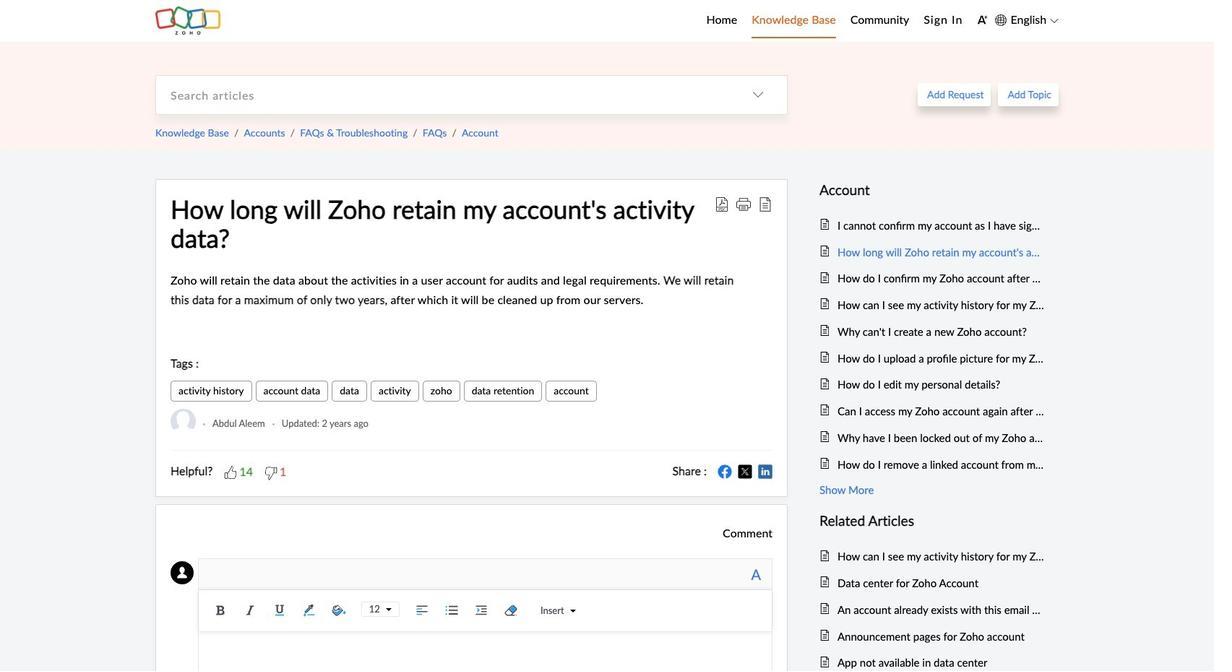 Task type: describe. For each thing, give the bounding box(es) containing it.
bold (ctrl+b) image
[[210, 600, 231, 622]]

Search articles field
[[156, 76, 730, 114]]

font size image
[[380, 607, 392, 613]]

insert options image
[[564, 609, 576, 615]]

twitter image
[[738, 465, 753, 480]]

align image
[[411, 600, 433, 622]]

choose category element
[[730, 76, 788, 114]]

user preference image
[[978, 14, 989, 25]]

background color image
[[328, 600, 350, 622]]

download as pdf image
[[715, 197, 730, 212]]

underline (ctrl+u) image
[[269, 600, 291, 622]]

italic (ctrl+i) image
[[239, 600, 261, 622]]

indent image
[[471, 600, 492, 622]]

2 heading from the top
[[820, 511, 1045, 533]]



Task type: locate. For each thing, give the bounding box(es) containing it.
heading
[[820, 179, 1045, 201], [820, 511, 1045, 533]]

facebook image
[[718, 465, 733, 480]]

font color image
[[299, 600, 320, 622]]

choose category image
[[753, 89, 764, 101]]

lists image
[[441, 600, 463, 622]]

linkedin image
[[759, 465, 773, 480]]

user preference element
[[978, 10, 989, 32]]

choose languages element
[[996, 11, 1059, 29]]

0 vertical spatial heading
[[820, 179, 1045, 201]]

reader view image
[[759, 197, 773, 212]]

1 heading from the top
[[820, 179, 1045, 201]]

clear formatting image
[[500, 600, 522, 622]]

1 vertical spatial heading
[[820, 511, 1045, 533]]



